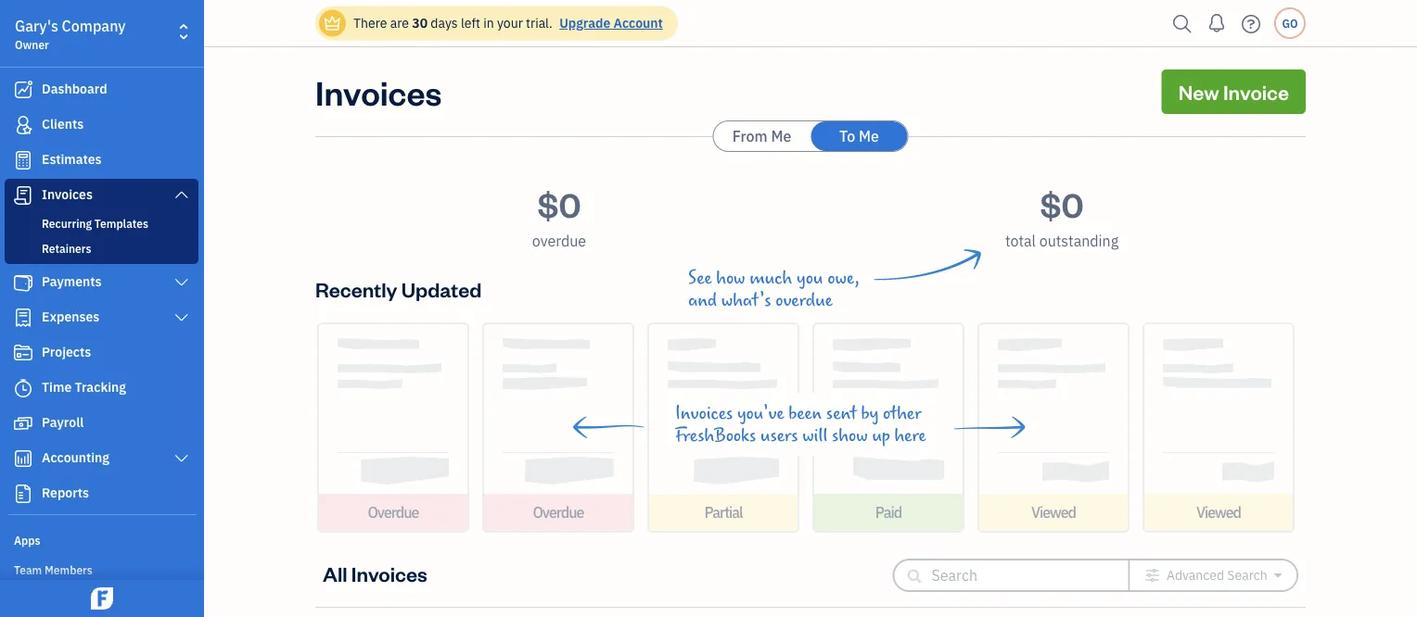 Task type: vqa. For each thing, say whether or not it's contained in the screenshot.
topmost chevron large down image
yes



Task type: describe. For each thing, give the bounding box(es) containing it.
go to help image
[[1237, 10, 1267, 38]]

dashboard
[[42, 80, 107, 97]]

there
[[354, 14, 387, 32]]

estimate image
[[12, 151, 34, 170]]

project image
[[12, 344, 34, 363]]

owe,
[[828, 268, 860, 289]]

retainers
[[42, 241, 91, 256]]

account
[[614, 14, 663, 32]]

$0 for $0 overdue
[[538, 182, 581, 226]]

chevron large down image for expenses
[[173, 311, 190, 326]]

payments link
[[5, 266, 199, 300]]

paid
[[876, 503, 902, 523]]

from me link
[[714, 122, 810, 151]]

estimates link
[[5, 144, 199, 177]]

dashboard image
[[12, 81, 34, 99]]

show
[[832, 426, 868, 446]]

1 viewed from the left
[[1032, 503, 1076, 523]]

team
[[14, 563, 42, 578]]

$0 for $0 total outstanding
[[1040, 182, 1084, 226]]

company
[[62, 16, 126, 36]]

apps
[[14, 534, 40, 548]]

chevron large down image for accounting
[[173, 452, 190, 467]]

timer image
[[12, 379, 34, 398]]

chart image
[[12, 450, 34, 469]]

and
[[688, 290, 717, 311]]

up
[[873, 426, 891, 446]]

see how much you owe, and what's overdue
[[688, 268, 860, 311]]

outstanding
[[1040, 231, 1119, 251]]

how
[[716, 268, 746, 289]]

members
[[45, 563, 93, 578]]

overdue inside see how much you owe, and what's overdue
[[776, 290, 833, 311]]

freshbooks
[[675, 426, 756, 446]]

you've
[[738, 404, 785, 424]]

me for to me
[[859, 127, 880, 146]]

been
[[789, 404, 822, 424]]

client image
[[12, 116, 34, 135]]

expense image
[[12, 309, 34, 328]]

left
[[461, 14, 481, 32]]

tracking
[[75, 379, 126, 396]]

me for from me
[[771, 127, 792, 146]]

what's
[[722, 290, 772, 311]]

gary's
[[15, 16, 58, 36]]

by
[[861, 404, 879, 424]]

trial.
[[526, 14, 553, 32]]

all invoices
[[323, 561, 427, 587]]

recurring templates
[[42, 216, 148, 231]]

partial
[[705, 503, 743, 523]]

invoices inside the invoices you've been sent by other freshbooks users will show up here
[[675, 404, 733, 424]]

gary's company owner
[[15, 16, 126, 52]]

all
[[323, 561, 348, 587]]

payroll
[[42, 414, 84, 431]]

projects link
[[5, 337, 199, 370]]

invoices link
[[5, 179, 199, 212]]

payments
[[42, 273, 102, 290]]

$0 total outstanding
[[1006, 182, 1119, 251]]

expenses link
[[5, 302, 199, 335]]

chevron large down image for invoices
[[173, 187, 190, 202]]

2 viewed from the left
[[1197, 503, 1242, 523]]

apps link
[[5, 526, 199, 554]]

invoices down there
[[315, 70, 442, 114]]

owner
[[15, 37, 49, 52]]



Task type: locate. For each thing, give the bounding box(es) containing it.
$0 inside '$0 overdue'
[[538, 182, 581, 226]]

2 chevron large down image from the top
[[173, 452, 190, 467]]

chevron large down image down "retainers" link
[[173, 276, 190, 290]]

1 chevron large down image from the top
[[173, 276, 190, 290]]

team members link
[[5, 556, 199, 584]]

there are 30 days left in your trial. upgrade account
[[354, 14, 663, 32]]

new
[[1179, 78, 1220, 105]]

to
[[840, 127, 856, 146]]

your
[[497, 14, 523, 32]]

me right from
[[771, 127, 792, 146]]

accounting link
[[5, 443, 199, 476]]

1 horizontal spatial viewed
[[1197, 503, 1242, 523]]

invoices right all
[[352, 561, 427, 587]]

freshbooks image
[[87, 588, 117, 611]]

new invoice link
[[1162, 70, 1306, 114]]

here
[[895, 426, 926, 446]]

me
[[771, 127, 792, 146], [859, 127, 880, 146]]

chevron large down image inside invoices 'link'
[[173, 187, 190, 202]]

days
[[431, 14, 458, 32]]

time tracking link
[[5, 372, 199, 405]]

30
[[412, 14, 428, 32]]

1 $0 from the left
[[538, 182, 581, 226]]

you
[[797, 268, 823, 289]]

invoices up the 'recurring'
[[42, 186, 93, 203]]

1 horizontal spatial me
[[859, 127, 880, 146]]

reports
[[42, 485, 89, 502]]

1 horizontal spatial $0
[[1040, 182, 1084, 226]]

invoice image
[[12, 186, 34, 205]]

updated
[[401, 276, 482, 302]]

see
[[688, 268, 712, 289]]

2 $0 from the left
[[1040, 182, 1084, 226]]

2 chevron large down image from the top
[[173, 311, 190, 326]]

expenses
[[42, 309, 100, 326]]

main element
[[0, 0, 251, 618]]

go
[[1283, 16, 1299, 31]]

chevron large down image
[[173, 187, 190, 202], [173, 452, 190, 467]]

chevron large down image up reports link at bottom
[[173, 452, 190, 467]]

me right the to
[[859, 127, 880, 146]]

reports link
[[5, 478, 199, 511]]

chevron large down image
[[173, 276, 190, 290], [173, 311, 190, 326]]

$0 inside '$0 total outstanding'
[[1040, 182, 1084, 226]]

chevron large down image up recurring templates link
[[173, 187, 190, 202]]

from me
[[733, 127, 792, 146]]

go button
[[1275, 7, 1306, 39]]

projects
[[42, 344, 91, 361]]

users
[[761, 426, 798, 446]]

report image
[[12, 485, 34, 504]]

money image
[[12, 415, 34, 433]]

from
[[733, 127, 768, 146]]

invoices up freshbooks
[[675, 404, 733, 424]]

recurring templates link
[[8, 212, 195, 235]]

other
[[883, 404, 922, 424]]

1 me from the left
[[771, 127, 792, 146]]

much
[[750, 268, 793, 289]]

clients
[[42, 116, 84, 133]]

templates
[[95, 216, 148, 231]]

upgrade
[[560, 14, 611, 32]]

invoices inside 'link'
[[42, 186, 93, 203]]

chevron large down image inside expenses link
[[173, 311, 190, 326]]

$0
[[538, 182, 581, 226], [1040, 182, 1084, 226]]

invoices
[[315, 70, 442, 114], [42, 186, 93, 203], [675, 404, 733, 424], [352, 561, 427, 587]]

payment image
[[12, 274, 34, 292]]

2 me from the left
[[859, 127, 880, 146]]

upgrade account link
[[556, 14, 663, 32]]

invoice
[[1224, 78, 1290, 105]]

new invoice
[[1179, 78, 1290, 105]]

1 vertical spatial chevron large down image
[[173, 452, 190, 467]]

to me link
[[811, 122, 908, 151]]

time
[[42, 379, 72, 396]]

notifications image
[[1202, 5, 1232, 42]]

Search text field
[[932, 561, 1099, 591]]

time tracking
[[42, 379, 126, 396]]

estimates
[[42, 151, 102, 168]]

viewed
[[1032, 503, 1076, 523], [1197, 503, 1242, 523]]

will
[[803, 426, 828, 446]]

sent
[[827, 404, 857, 424]]

recently updated
[[315, 276, 482, 302]]

payroll link
[[5, 407, 199, 441]]

chevron large down image for payments
[[173, 276, 190, 290]]

invoices you've been sent by other freshbooks users will show up here
[[675, 404, 926, 446]]

0 horizontal spatial me
[[771, 127, 792, 146]]

overdue
[[532, 231, 587, 251], [776, 290, 833, 311], [368, 503, 419, 523], [533, 503, 584, 523]]

1 vertical spatial chevron large down image
[[173, 311, 190, 326]]

crown image
[[323, 13, 342, 33]]

chevron large down image inside payments link
[[173, 276, 190, 290]]

dashboard link
[[5, 73, 199, 107]]

accounting
[[42, 450, 109, 467]]

0 horizontal spatial $0
[[538, 182, 581, 226]]

recently
[[315, 276, 397, 302]]

clients link
[[5, 109, 199, 142]]

are
[[390, 14, 409, 32]]

0 vertical spatial chevron large down image
[[173, 187, 190, 202]]

retainers link
[[8, 238, 195, 260]]

$0 overdue
[[532, 182, 587, 251]]

chevron large down image down payments link
[[173, 311, 190, 326]]

total
[[1006, 231, 1036, 251]]

0 horizontal spatial viewed
[[1032, 503, 1076, 523]]

search image
[[1168, 10, 1198, 38]]

team members
[[14, 563, 93, 578]]

to me
[[840, 127, 880, 146]]

0 vertical spatial chevron large down image
[[173, 276, 190, 290]]

recurring
[[42, 216, 92, 231]]

in
[[484, 14, 494, 32]]

1 chevron large down image from the top
[[173, 187, 190, 202]]



